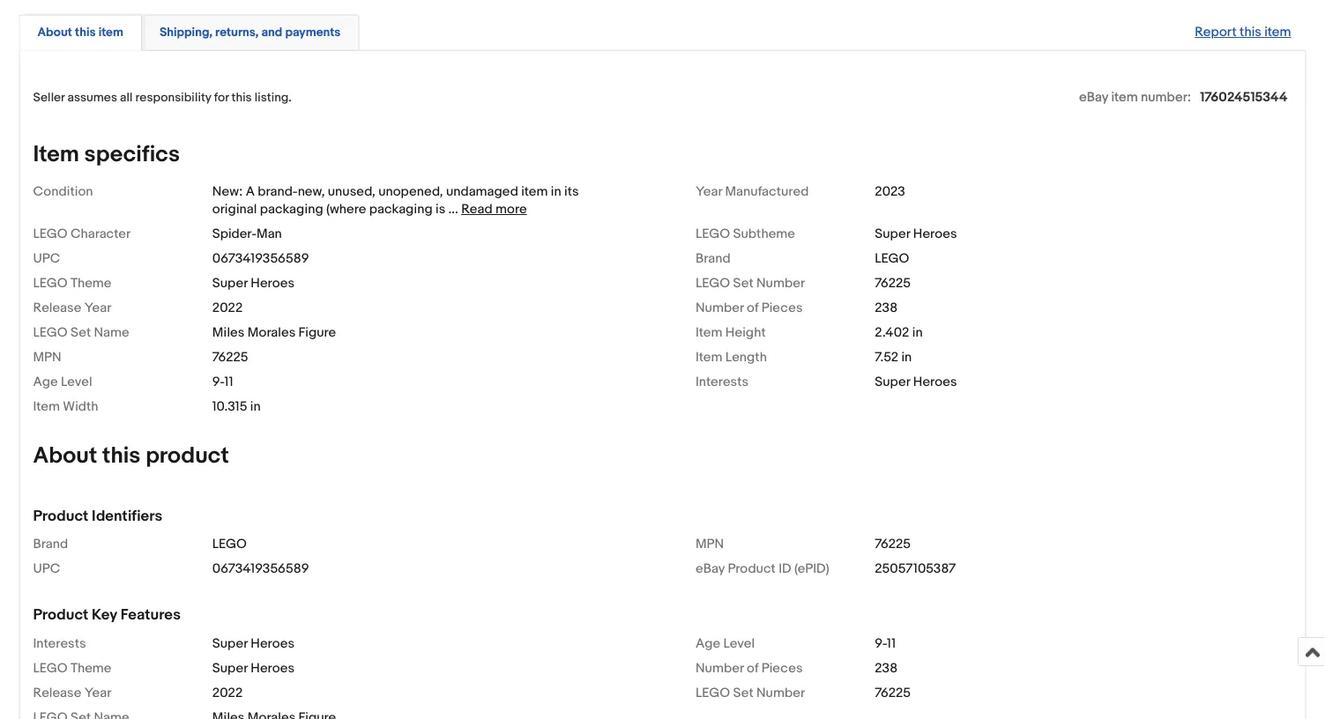 Task type: vqa. For each thing, say whether or not it's contained in the screenshot.
...
yes



Task type: locate. For each thing, give the bounding box(es) containing it.
interests down item length
[[696, 375, 749, 391]]

1 horizontal spatial 9-
[[875, 636, 887, 652]]

this for about this product
[[102, 443, 141, 470]]

1 horizontal spatial age
[[696, 636, 721, 652]]

upc down product identifiers at left
[[33, 562, 60, 578]]

1 vertical spatial 238
[[875, 661, 898, 677]]

in
[[551, 184, 562, 200], [913, 325, 923, 341], [902, 350, 912, 366], [250, 399, 261, 415]]

2 theme from the top
[[71, 661, 112, 677]]

level down ebay product id (epid)
[[724, 636, 755, 652]]

and
[[262, 26, 283, 41]]

1 vertical spatial level
[[724, 636, 755, 652]]

year down key
[[84, 686, 112, 701]]

upc down lego character
[[33, 251, 60, 267]]

0 vertical spatial set
[[733, 276, 754, 292]]

1 horizontal spatial mpn
[[696, 537, 724, 553]]

1 release year from the top
[[33, 301, 112, 317]]

1 vertical spatial lego theme
[[33, 661, 112, 677]]

about inside button
[[37, 26, 72, 41]]

about
[[37, 26, 72, 41], [33, 443, 97, 470]]

packaging down brand-
[[260, 202, 323, 218]]

1 238 from the top
[[875, 301, 898, 317]]

super
[[875, 227, 911, 242], [212, 276, 248, 292], [875, 375, 911, 391], [212, 636, 248, 652], [212, 661, 248, 677]]

product
[[33, 508, 88, 526], [728, 562, 776, 578], [33, 607, 88, 625]]

1 vertical spatial 11
[[887, 636, 896, 652]]

set for 2022
[[733, 686, 754, 701]]

1 vertical spatial 0673419356589
[[212, 562, 309, 578]]

2 release from the top
[[33, 686, 81, 701]]

of for 2022
[[747, 301, 759, 317]]

0 vertical spatial about
[[37, 26, 72, 41]]

release year down key
[[33, 686, 112, 701]]

1 0673419356589 from the top
[[212, 251, 309, 267]]

interests
[[696, 375, 749, 391], [33, 636, 86, 652]]

2 release year from the top
[[33, 686, 112, 701]]

1 horizontal spatial age level
[[696, 636, 755, 652]]

1 theme from the top
[[71, 276, 112, 292]]

shipping, returns, and payments button
[[160, 25, 341, 41]]

number of pieces for 2022
[[696, 301, 803, 317]]

1 2022 from the top
[[212, 301, 243, 317]]

0 vertical spatial upc
[[33, 251, 60, 267]]

2 of from the top
[[747, 661, 759, 677]]

9- up 10.315
[[212, 375, 225, 391]]

1 horizontal spatial interests
[[696, 375, 749, 391]]

lego theme for lego set number
[[33, 276, 112, 292]]

mpn
[[33, 350, 61, 366], [696, 537, 724, 553]]

1 horizontal spatial brand
[[696, 251, 731, 267]]

item up more
[[521, 184, 548, 200]]

release for number of pieces
[[33, 301, 81, 317]]

0 vertical spatial release
[[33, 301, 81, 317]]

1 lego theme from the top
[[33, 276, 112, 292]]

year up name
[[84, 301, 112, 317]]

release
[[33, 301, 81, 317], [33, 686, 81, 701]]

item
[[1265, 25, 1292, 41], [98, 26, 123, 41], [1112, 90, 1138, 106], [521, 184, 548, 200]]

0 vertical spatial lego theme
[[33, 276, 112, 292]]

lego
[[33, 227, 68, 242], [696, 227, 730, 242], [875, 251, 910, 267], [33, 276, 68, 292], [696, 276, 730, 292], [33, 325, 68, 341], [212, 537, 247, 553], [33, 661, 68, 677], [696, 686, 730, 701]]

about for about this product
[[33, 443, 97, 470]]

theme down key
[[71, 661, 112, 677]]

report
[[1195, 25, 1237, 41]]

2 vertical spatial set
[[733, 686, 754, 701]]

upc for ebay product id (epid)
[[33, 562, 60, 578]]

this up identifiers
[[102, 443, 141, 470]]

76225
[[875, 276, 911, 292], [212, 350, 248, 366], [875, 537, 911, 553], [875, 686, 911, 701]]

0673419356589 for brand
[[212, 251, 309, 267]]

1 horizontal spatial 9-11
[[875, 636, 896, 652]]

1 vertical spatial 2022
[[212, 686, 243, 701]]

2 238 from the top
[[875, 661, 898, 677]]

1 vertical spatial release year
[[33, 686, 112, 701]]

packaging
[[260, 202, 323, 218], [369, 202, 433, 218]]

super heroes for age level
[[212, 636, 295, 652]]

theme down lego character
[[71, 276, 112, 292]]

shipping,
[[160, 26, 213, 41]]

0 horizontal spatial level
[[61, 375, 92, 391]]

year up lego subtheme
[[696, 184, 722, 200]]

theme for number of pieces
[[71, 661, 112, 677]]

9- down 25057105387
[[875, 636, 887, 652]]

9-11 up 10.315
[[212, 375, 233, 391]]

0 vertical spatial 11
[[225, 375, 233, 391]]

mpn up ebay product id (epid)
[[696, 537, 724, 553]]

in left its
[[551, 184, 562, 200]]

0 vertical spatial 0673419356589
[[212, 251, 309, 267]]

set
[[733, 276, 754, 292], [71, 325, 91, 341], [733, 686, 754, 701]]

lego subtheme
[[696, 227, 796, 242]]

1 vertical spatial year
[[84, 301, 112, 317]]

mpn down lego set name
[[33, 350, 61, 366]]

1 vertical spatial age level
[[696, 636, 755, 652]]

in right 10.315
[[250, 399, 261, 415]]

miles morales figure
[[212, 325, 336, 341]]

theme
[[71, 276, 112, 292], [71, 661, 112, 677]]

interests down product key features at the left bottom
[[33, 636, 86, 652]]

about this product
[[33, 443, 229, 470]]

238 for 2022
[[875, 301, 898, 317]]

0 horizontal spatial interests
[[33, 636, 86, 652]]

1 pieces from the top
[[762, 301, 803, 317]]

condition
[[33, 184, 93, 200]]

lego set number
[[696, 276, 805, 292], [696, 686, 805, 701]]

set for super heroes
[[733, 276, 754, 292]]

item up condition
[[33, 141, 79, 169]]

0 vertical spatial ebay
[[1080, 90, 1109, 106]]

about up seller
[[37, 26, 72, 41]]

1 vertical spatial number of pieces
[[696, 661, 803, 677]]

pieces
[[762, 301, 803, 317], [762, 661, 803, 677]]

9-
[[212, 375, 225, 391], [875, 636, 887, 652]]

1 horizontal spatial ebay
[[1080, 90, 1109, 106]]

item up item length
[[696, 325, 723, 341]]

0 vertical spatial brand
[[696, 251, 731, 267]]

age level up the item width
[[33, 375, 92, 391]]

ebay product id (epid)
[[696, 562, 830, 578]]

this up assumes
[[75, 26, 96, 41]]

product left id
[[728, 562, 776, 578]]

1 upc from the top
[[33, 251, 60, 267]]

level
[[61, 375, 92, 391], [724, 636, 755, 652]]

1 vertical spatial of
[[747, 661, 759, 677]]

year
[[696, 184, 722, 200], [84, 301, 112, 317], [84, 686, 112, 701]]

11 down 25057105387
[[887, 636, 896, 652]]

2 2022 from the top
[[212, 686, 243, 701]]

1 horizontal spatial packaging
[[369, 202, 433, 218]]

0 vertical spatial product
[[33, 508, 88, 526]]

2 vertical spatial product
[[33, 607, 88, 625]]

item right report
[[1265, 25, 1292, 41]]

9-11
[[212, 375, 233, 391], [875, 636, 896, 652]]

2 pieces from the top
[[762, 661, 803, 677]]

lego theme for number of pieces
[[33, 661, 112, 677]]

release year up lego set name
[[33, 301, 112, 317]]

1 packaging from the left
[[260, 202, 323, 218]]

product left identifiers
[[33, 508, 88, 526]]

listing.
[[255, 91, 292, 106]]

lego set number for 2022
[[696, 686, 805, 701]]

read more
[[461, 202, 527, 218]]

0 horizontal spatial brand
[[33, 537, 68, 553]]

0 vertical spatial age
[[33, 375, 58, 391]]

1 vertical spatial lego set number
[[696, 686, 805, 701]]

item up all
[[98, 26, 123, 41]]

0 vertical spatial lego set number
[[696, 276, 805, 292]]

height
[[726, 325, 766, 341]]

lego set number for super heroes
[[696, 276, 805, 292]]

this right report
[[1240, 25, 1262, 41]]

2 number of pieces from the top
[[696, 661, 803, 677]]

0 horizontal spatial 9-
[[212, 375, 225, 391]]

0 vertical spatial 9-11
[[212, 375, 233, 391]]

ebay item number: 176024515344
[[1080, 90, 1288, 106]]

character
[[71, 227, 131, 242]]

2 upc from the top
[[33, 562, 60, 578]]

10.315
[[212, 399, 247, 415]]

upc
[[33, 251, 60, 267], [33, 562, 60, 578]]

figure
[[299, 325, 336, 341]]

release year for number of pieces
[[33, 301, 112, 317]]

its
[[565, 184, 579, 200]]

about this item
[[37, 26, 123, 41]]

1 vertical spatial ebay
[[696, 562, 725, 578]]

tab list
[[19, 12, 1307, 51]]

0 horizontal spatial packaging
[[260, 202, 323, 218]]

2023
[[875, 184, 906, 200]]

in right 2.402
[[913, 325, 923, 341]]

0 vertical spatial theme
[[71, 276, 112, 292]]

man
[[257, 227, 282, 242]]

ebay left id
[[696, 562, 725, 578]]

this
[[1240, 25, 1262, 41], [75, 26, 96, 41], [232, 91, 252, 106], [102, 443, 141, 470]]

1 vertical spatial 9-
[[875, 636, 887, 652]]

0 vertical spatial pieces
[[762, 301, 803, 317]]

lego theme down key
[[33, 661, 112, 677]]

spider-man
[[212, 227, 282, 242]]

features
[[121, 607, 181, 625]]

original
[[212, 202, 257, 218]]

brand down lego subtheme
[[696, 251, 731, 267]]

brand
[[696, 251, 731, 267], [33, 537, 68, 553]]

2.402
[[875, 325, 910, 341]]

ebay left number:
[[1080, 90, 1109, 106]]

upc for brand
[[33, 251, 60, 267]]

report this item
[[1195, 25, 1292, 41]]

item width
[[33, 399, 98, 415]]

1 number of pieces from the top
[[696, 301, 803, 317]]

release year
[[33, 301, 112, 317], [33, 686, 112, 701]]

about down the item width
[[33, 443, 97, 470]]

name
[[94, 325, 129, 341]]

item left width
[[33, 399, 60, 415]]

about this item button
[[37, 25, 123, 41]]

1 vertical spatial interests
[[33, 636, 86, 652]]

product left key
[[33, 607, 88, 625]]

9-11 down 25057105387
[[875, 636, 896, 652]]

this inside button
[[75, 26, 96, 41]]

1 of from the top
[[747, 301, 759, 317]]

year manufactured
[[696, 184, 809, 200]]

0 horizontal spatial age
[[33, 375, 58, 391]]

0 vertical spatial 2022
[[212, 301, 243, 317]]

2 lego theme from the top
[[33, 661, 112, 677]]

unopened,
[[379, 184, 443, 200]]

new,
[[298, 184, 325, 200]]

packaging down unopened,
[[369, 202, 433, 218]]

brand down product identifiers at left
[[33, 537, 68, 553]]

0 vertical spatial mpn
[[33, 350, 61, 366]]

11
[[225, 375, 233, 391], [887, 636, 896, 652]]

age level down ebay product id (epid)
[[696, 636, 755, 652]]

super heroes
[[875, 227, 958, 242], [212, 276, 295, 292], [875, 375, 958, 391], [212, 636, 295, 652], [212, 661, 295, 677]]

2022
[[212, 301, 243, 317], [212, 686, 243, 701]]

2 vertical spatial year
[[84, 686, 112, 701]]

seller
[[33, 91, 65, 106]]

1 vertical spatial theme
[[71, 661, 112, 677]]

year for number of pieces
[[84, 301, 112, 317]]

1 vertical spatial pieces
[[762, 661, 803, 677]]

ebay for ebay item number: 176024515344
[[1080, 90, 1109, 106]]

0 horizontal spatial age level
[[33, 375, 92, 391]]

2 lego set number from the top
[[696, 686, 805, 701]]

assumes
[[67, 91, 117, 106]]

level up width
[[61, 375, 92, 391]]

0673419356589
[[212, 251, 309, 267], [212, 562, 309, 578]]

0 vertical spatial of
[[747, 301, 759, 317]]

specifics
[[84, 141, 180, 169]]

report this item link
[[1186, 16, 1300, 49]]

in right 7.52
[[902, 350, 912, 366]]

item down item height
[[696, 350, 723, 366]]

2 0673419356589 from the top
[[212, 562, 309, 578]]

miles
[[212, 325, 245, 341]]

ebay
[[1080, 90, 1109, 106], [696, 562, 725, 578]]

lego theme up lego set name
[[33, 276, 112, 292]]

1 vertical spatial upc
[[33, 562, 60, 578]]

0 vertical spatial interests
[[696, 375, 749, 391]]

1 vertical spatial about
[[33, 443, 97, 470]]

0 vertical spatial number of pieces
[[696, 301, 803, 317]]

1 vertical spatial release
[[33, 686, 81, 701]]

new: a brand-new, unused, unopened, undamaged item in its original packaging (where packaging is ...
[[212, 184, 579, 218]]

1 release from the top
[[33, 301, 81, 317]]

all
[[120, 91, 133, 106]]

0 vertical spatial 238
[[875, 301, 898, 317]]

1 lego set number from the top
[[696, 276, 805, 292]]

0 horizontal spatial ebay
[[696, 562, 725, 578]]

number
[[757, 276, 805, 292], [696, 301, 744, 317], [696, 661, 744, 677], [757, 686, 805, 701]]

11 up 10.315
[[225, 375, 233, 391]]

1 vertical spatial brand
[[33, 537, 68, 553]]

0 vertical spatial release year
[[33, 301, 112, 317]]

238
[[875, 301, 898, 317], [875, 661, 898, 677]]

item
[[33, 141, 79, 169], [696, 325, 723, 341], [696, 350, 723, 366], [33, 399, 60, 415]]

1 vertical spatial mpn
[[696, 537, 724, 553]]

0 vertical spatial age level
[[33, 375, 92, 391]]

theme for lego set number
[[71, 276, 112, 292]]



Task type: describe. For each thing, give the bounding box(es) containing it.
key
[[92, 607, 117, 625]]

176024515344
[[1200, 90, 1288, 106]]

release year for lego set number
[[33, 686, 112, 701]]

undamaged
[[446, 184, 519, 200]]

product for product key features
[[33, 607, 88, 625]]

in inside new: a brand-new, unused, unopened, undamaged item in its original packaging (where packaging is ...
[[551, 184, 562, 200]]

this for about this item
[[75, 26, 96, 41]]

this for report this item
[[1240, 25, 1262, 41]]

read more button
[[461, 202, 527, 218]]

returns,
[[215, 26, 259, 41]]

new:
[[212, 184, 243, 200]]

number:
[[1141, 90, 1192, 106]]

shipping, returns, and payments
[[160, 26, 341, 41]]

length
[[726, 350, 767, 366]]

(epid)
[[795, 562, 830, 578]]

0 horizontal spatial 9-11
[[212, 375, 233, 391]]

2022 for lego set number
[[212, 686, 243, 701]]

super heroes for number of pieces
[[212, 661, 295, 677]]

1 vertical spatial set
[[71, 325, 91, 341]]

subtheme
[[733, 227, 796, 242]]

heroes for age level
[[251, 636, 295, 652]]

tab list containing about this item
[[19, 12, 1307, 51]]

238 for super heroes
[[875, 661, 898, 677]]

item specifics
[[33, 141, 180, 169]]

manufactured
[[725, 184, 809, 200]]

...
[[449, 202, 459, 218]]

seller assumes all responsibility for this listing.
[[33, 91, 292, 106]]

heroes for number of pieces
[[251, 661, 295, 677]]

identifiers
[[92, 508, 162, 526]]

item for item specifics
[[33, 141, 79, 169]]

release for lego set number
[[33, 686, 81, 701]]

super for age level
[[212, 636, 248, 652]]

product for product identifiers
[[33, 508, 88, 526]]

year for lego set number
[[84, 686, 112, 701]]

morales
[[248, 325, 296, 341]]

ebay for ebay product id (epid)
[[696, 562, 725, 578]]

product identifiers
[[33, 508, 162, 526]]

unused,
[[328, 184, 376, 200]]

pieces for 2022
[[762, 301, 803, 317]]

(where
[[326, 202, 366, 218]]

number of pieces for super heroes
[[696, 661, 803, 677]]

super for lego set number
[[212, 276, 248, 292]]

25057105387
[[875, 562, 956, 578]]

1 vertical spatial age
[[696, 636, 721, 652]]

product key features
[[33, 607, 181, 625]]

id
[[779, 562, 792, 578]]

2 packaging from the left
[[369, 202, 433, 218]]

lego set name
[[33, 325, 129, 341]]

pieces for super heroes
[[762, 661, 803, 677]]

item for item height
[[696, 325, 723, 341]]

1 horizontal spatial 11
[[887, 636, 896, 652]]

10.315 in
[[212, 399, 261, 415]]

this right for
[[232, 91, 252, 106]]

item for item width
[[33, 399, 60, 415]]

item height
[[696, 325, 766, 341]]

item inside button
[[98, 26, 123, 41]]

a
[[246, 184, 255, 200]]

76225 for 2022
[[875, 686, 911, 701]]

1 vertical spatial product
[[728, 562, 776, 578]]

product
[[146, 443, 229, 470]]

76225 for lego
[[875, 537, 911, 553]]

0 horizontal spatial 11
[[225, 375, 233, 391]]

more
[[496, 202, 527, 218]]

super heroes for lego set number
[[212, 276, 295, 292]]

brand-
[[258, 184, 298, 200]]

payments
[[285, 26, 341, 41]]

lego character
[[33, 227, 131, 242]]

for
[[214, 91, 229, 106]]

super for number of pieces
[[212, 661, 248, 677]]

7.52
[[875, 350, 899, 366]]

in for 10.315 in
[[250, 399, 261, 415]]

of for super heroes
[[747, 661, 759, 677]]

0 horizontal spatial mpn
[[33, 350, 61, 366]]

read
[[461, 202, 493, 218]]

is
[[436, 202, 446, 218]]

about for about this item
[[37, 26, 72, 41]]

0 vertical spatial level
[[61, 375, 92, 391]]

heroes for lego set number
[[251, 276, 295, 292]]

in for 2.402 in
[[913, 325, 923, 341]]

1 vertical spatial 9-11
[[875, 636, 896, 652]]

item for item length
[[696, 350, 723, 366]]

2022 for number of pieces
[[212, 301, 243, 317]]

responsibility
[[135, 91, 211, 106]]

item inside new: a brand-new, unused, unopened, undamaged item in its original packaging (where packaging is ...
[[521, 184, 548, 200]]

0673419356589 for ebay product id (epid)
[[212, 562, 309, 578]]

item left number:
[[1112, 90, 1138, 106]]

2.402 in
[[875, 325, 923, 341]]

in for 7.52 in
[[902, 350, 912, 366]]

76225 for super heroes
[[875, 276, 911, 292]]

0 vertical spatial 9-
[[212, 375, 225, 391]]

0 vertical spatial year
[[696, 184, 722, 200]]

item length
[[696, 350, 767, 366]]

width
[[63, 399, 98, 415]]

7.52 in
[[875, 350, 912, 366]]

spider-
[[212, 227, 257, 242]]

1 horizontal spatial level
[[724, 636, 755, 652]]



